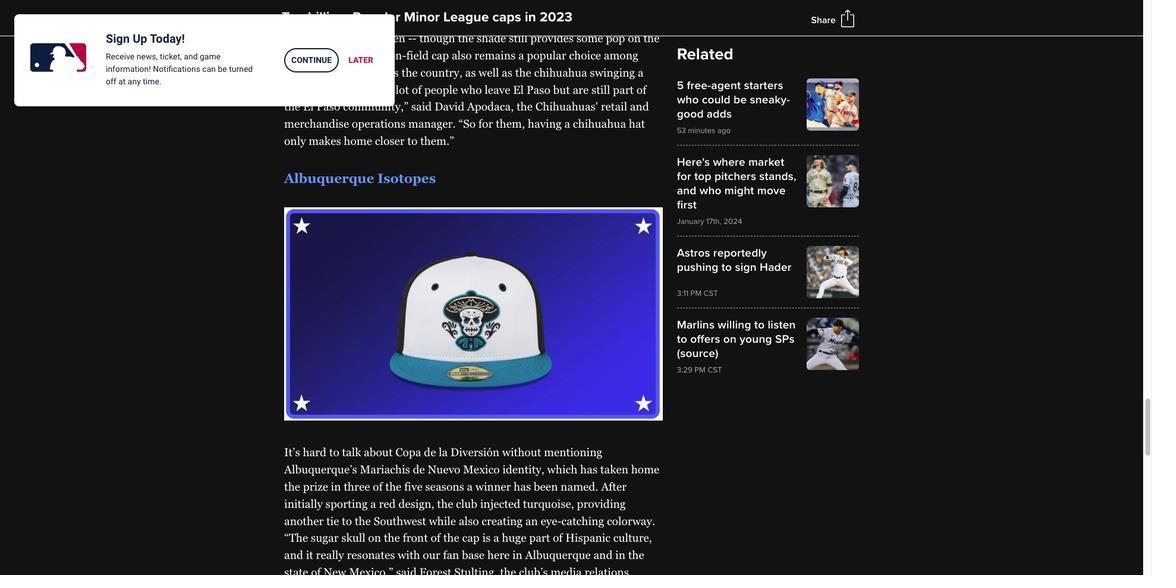 Task type: describe. For each thing, give the bounding box(es) containing it.
information!
[[106, 64, 151, 74]]

at
[[118, 77, 126, 86]]

marlins willing to listen to offers on young sps (source) element
[[677, 318, 860, 375]]

injected
[[480, 498, 521, 511]]

to left listen
[[755, 318, 765, 333]]

in down huge
[[513, 549, 523, 562]]

skull
[[342, 532, 366, 545]]

0 horizontal spatial albuquerque
[[284, 171, 374, 186]]

eye-
[[541, 515, 562, 528]]

prize
[[303, 481, 328, 494]]

willing
[[718, 318, 752, 333]]

resonates
[[347, 549, 395, 562]]

related
[[677, 45, 734, 64]]

is
[[483, 532, 491, 545]]

home
[[632, 463, 660, 477]]

up
[[133, 32, 147, 46]]

sporting
[[326, 498, 368, 511]]

5 free-agent starters who could be sneaky- good adds 53 minutes ago
[[677, 79, 791, 136]]

it's
[[284, 446, 300, 459]]

continue link
[[284, 48, 339, 73]]

turquoise,
[[523, 498, 575, 511]]

to left offers
[[677, 333, 688, 347]]

albuquerque isotopes link
[[284, 171, 436, 186]]

hispanic
[[566, 532, 611, 545]]

catching
[[562, 515, 605, 528]]

hard
[[303, 446, 327, 459]]

who inside here's where market for top pitchers stands, and who might move first january 17th, 2024
[[700, 184, 722, 198]]

share
[[812, 14, 836, 26]]

minor
[[404, 9, 440, 26]]

albuquerque inside it's hard to talk about copa de la diversión without mentioning albuquerque's mariachis de nuevo mexico identity, which has taken home the prize in three of the five seasons a winner has been named. after initially sporting a red design, the club injected turquoise, providing another tie to the southwest while also creating an eye-catching colorway. "the sugar skull on the front of the cap is a huge part of hispanic culture, and it really resonates with our fan base here in albuquerque and in the state of new mexico," said forest stulting, the club's media re
[[526, 549, 591, 562]]

1 horizontal spatial has
[[581, 463, 598, 477]]

marlins willing to listen to offers on young sps (source) 3:29 pm cst
[[677, 318, 796, 375]]

on inside marlins willing to listen to offers on young sps (source) 3:29 pm cst
[[724, 333, 737, 347]]

and inside sign up today! receive news, ticket, and game information! notifications can be turned off at any time.
[[184, 52, 198, 61]]

sign
[[106, 32, 130, 46]]

move
[[758, 184, 786, 198]]

huge
[[502, 532, 527, 545]]

agent
[[712, 79, 741, 93]]

share button
[[812, 14, 836, 26]]

mexico
[[463, 463, 500, 477]]

three
[[344, 481, 370, 494]]

and down hispanic
[[594, 549, 613, 562]]

in right caps
[[525, 9, 536, 26]]

off
[[106, 77, 116, 86]]

and up state at the bottom left of the page
[[284, 549, 303, 562]]

turned
[[229, 64, 253, 74]]

been
[[534, 481, 558, 494]]

it's hard to talk about copa de la diversión without mentioning albuquerque's mariachis de nuevo mexico identity, which has taken home the prize in three of the five seasons a winner has been named. after initially sporting a red design, the club injected turquoise, providing another tie to the southwest while also creating an eye-catching colorway. "the sugar skull on the front of the cap is a huge part of hispanic culture, and it really resonates with our fan base here in albuquerque and in the state of new mexico," said forest stulting, the club's media re
[[284, 446, 660, 576]]

nuevo
[[428, 463, 461, 477]]

today!
[[150, 32, 185, 46]]

in down culture,
[[616, 549, 626, 562]]

the down southwest
[[384, 532, 400, 545]]

culture,
[[614, 532, 653, 545]]

53
[[677, 126, 686, 136]]

2024
[[724, 217, 743, 227]]

january
[[677, 217, 705, 227]]

without
[[503, 446, 542, 459]]

sps
[[776, 333, 795, 347]]

which
[[548, 463, 578, 477]]

state
[[284, 566, 308, 576]]

base
[[462, 549, 485, 562]]

the down seasons
[[437, 498, 454, 511]]

albuquerque's
[[284, 463, 357, 477]]

pushing
[[677, 261, 719, 275]]

adds
[[707, 107, 732, 121]]

5
[[677, 79, 684, 93]]

league
[[444, 9, 489, 26]]

0 vertical spatial de
[[424, 446, 436, 459]]

sign
[[736, 261, 757, 275]]

initially
[[284, 498, 323, 511]]

and inside here's where market for top pitchers stands, and who might move first january 17th, 2024
[[677, 184, 697, 198]]

any
[[128, 77, 141, 86]]

could
[[702, 93, 731, 107]]

first
[[677, 198, 697, 212]]

top
[[282, 9, 304, 26]]

club's
[[519, 566, 548, 576]]

starters
[[744, 79, 784, 93]]

the up "fan"
[[444, 532, 460, 545]]

where
[[713, 155, 746, 170]]

forest
[[420, 566, 452, 576]]

front
[[403, 532, 428, 545]]

5 free-agent starters who could be sneaky-good adds element
[[677, 79, 860, 136]]

who inside the 5 free-agent starters who could be sneaky- good adds 53 minutes ago
[[677, 93, 699, 107]]

copa
[[396, 446, 421, 459]]

red
[[379, 498, 396, 511]]

pm inside astros reportedly pushing to sign hader element
[[691, 289, 702, 299]]

named.
[[561, 481, 599, 494]]

tie
[[327, 515, 339, 528]]

billing:
[[308, 9, 349, 26]]



Task type: vqa. For each thing, say whether or not it's contained in the screenshot.
on inside It's hard to talk about Copa de la Diversión without mentioning Albuquerque's Mariachis de Nuevo Mexico identity, which has taken home the prize in three of the five seasons a winner has been named. After initially sporting a red design, the club injected turquoise, providing another tie to the Southwest while also creating an eye-catching colorway. "The sugar skull on the front of the cap is a huge part of Hispanic culture, and it really resonates with our fan base here in Albuquerque and in the state of New Mexico," said Forest Stulting, the club's media re
yes



Task type: locate. For each thing, give the bounding box(es) containing it.
later
[[349, 55, 374, 65]]

in up sporting
[[331, 481, 341, 494]]

listen
[[768, 318, 796, 333]]

be right can
[[218, 64, 227, 74]]

about
[[364, 446, 393, 459]]

1 vertical spatial albuquerque
[[526, 549, 591, 562]]

of down it
[[311, 566, 321, 576]]

cst
[[704, 289, 719, 299], [708, 366, 723, 375]]

of up our
[[431, 532, 441, 545]]

de up five
[[413, 463, 425, 477]]

1 horizontal spatial a
[[467, 481, 473, 494]]

0 vertical spatial has
[[581, 463, 598, 477]]

for
[[677, 170, 692, 184]]

here's
[[677, 155, 710, 170]]

cst right 3:11
[[704, 289, 719, 299]]

might
[[725, 184, 755, 198]]

and up "notifications"
[[184, 52, 198, 61]]

1 vertical spatial pm
[[695, 366, 706, 375]]

ticket,
[[160, 52, 182, 61]]

to inside astros reportedly pushing to sign hader
[[722, 261, 732, 275]]

a left red at the left
[[371, 498, 376, 511]]

to right "tie"
[[342, 515, 352, 528]]

hader
[[760, 261, 792, 275]]

can
[[202, 64, 216, 74]]

popular
[[353, 9, 401, 26]]

17th,
[[707, 217, 722, 227]]

to left sign
[[722, 261, 732, 275]]

the down here
[[500, 566, 517, 576]]

0 vertical spatial who
[[677, 93, 699, 107]]

1 vertical spatial de
[[413, 463, 425, 477]]

news,
[[137, 52, 158, 61]]

de left la
[[424, 446, 436, 459]]

game
[[200, 52, 221, 61]]

marlins
[[677, 318, 715, 333]]

pm right 3:11
[[691, 289, 702, 299]]

southwest
[[374, 515, 426, 528]]

reportedly
[[714, 246, 767, 261]]

creating
[[482, 515, 523, 528]]

here
[[488, 549, 510, 562]]

on right offers
[[724, 333, 737, 347]]

who right first
[[700, 184, 722, 198]]

of down mariachis
[[373, 481, 383, 494]]

0 horizontal spatial has
[[514, 481, 531, 494]]

2 vertical spatial a
[[494, 532, 499, 545]]

1 horizontal spatial who
[[700, 184, 722, 198]]

has down identity, at the left
[[514, 481, 531, 494]]

on inside it's hard to talk about copa de la diversión without mentioning albuquerque's mariachis de nuevo mexico identity, which has taken home the prize in three of the five seasons a winner has been named. after initially sporting a red design, the club injected turquoise, providing another tie to the southwest while also creating an eye-catching colorway. "the sugar skull on the front of the cap is a huge part of hispanic culture, and it really resonates with our fan base here in albuquerque and in the state of new mexico," said forest stulting, the club's media re
[[368, 532, 381, 545]]

3:11
[[677, 289, 689, 299]]

0 vertical spatial pm
[[691, 289, 702, 299]]

albuquerque isotopes
[[284, 171, 436, 186]]

the up initially
[[284, 481, 300, 494]]

said
[[396, 566, 417, 576]]

minutes
[[688, 126, 716, 136]]

top billing: popular minor league caps in 2023
[[282, 9, 573, 26]]

stands,
[[760, 170, 797, 184]]

1 vertical spatial a
[[371, 498, 376, 511]]

caps
[[493, 9, 522, 26]]

after
[[602, 481, 627, 494]]

receive
[[106, 52, 135, 61]]

0 horizontal spatial be
[[218, 64, 227, 74]]

to left talk
[[329, 446, 340, 459]]

cst inside astros reportedly pushing to sign hader element
[[704, 289, 719, 299]]

1 vertical spatial has
[[514, 481, 531, 494]]

1 horizontal spatial be
[[734, 93, 747, 107]]

0 vertical spatial cst
[[704, 289, 719, 299]]

the up skull
[[355, 515, 371, 528]]

fan
[[443, 549, 460, 562]]

five
[[405, 481, 423, 494]]

astros reportedly pushing to sign hader
[[677, 246, 792, 275]]

astros reportedly pushing to sign hader element
[[677, 246, 860, 299]]

market
[[749, 155, 785, 170]]

0 vertical spatial be
[[218, 64, 227, 74]]

time.
[[143, 77, 162, 86]]

a up club
[[467, 481, 473, 494]]

it
[[306, 549, 313, 562]]

and down "here's"
[[677, 184, 697, 198]]

1 vertical spatial on
[[368, 532, 381, 545]]

0 vertical spatial a
[[467, 481, 473, 494]]

here's where market for top pitchers stands, and who might move first element
[[677, 155, 860, 227]]

a
[[467, 481, 473, 494], [371, 498, 376, 511], [494, 532, 499, 545]]

taken
[[601, 463, 629, 477]]

mexico,"
[[349, 566, 394, 576]]

"the
[[284, 532, 308, 545]]

top
[[695, 170, 712, 184]]

part
[[530, 532, 550, 545]]

la
[[439, 446, 448, 459]]

providing
[[577, 498, 626, 511]]

be inside sign up today! receive news, ticket, and game information! notifications can be turned off at any time.
[[218, 64, 227, 74]]

in
[[525, 9, 536, 26], [331, 481, 341, 494], [513, 549, 523, 562], [616, 549, 626, 562]]

1 horizontal spatial albuquerque
[[526, 549, 591, 562]]

mariachis
[[360, 463, 410, 477]]

be
[[218, 64, 227, 74], [734, 93, 747, 107]]

has
[[581, 463, 598, 477], [514, 481, 531, 494]]

here's where market for top pitchers stands, and who might move first january 17th, 2024
[[677, 155, 797, 227]]

another
[[284, 515, 324, 528]]

the
[[284, 481, 300, 494], [386, 481, 402, 494], [437, 498, 454, 511], [355, 515, 371, 528], [384, 532, 400, 545], [444, 532, 460, 545], [629, 549, 645, 562], [500, 566, 517, 576]]

0 horizontal spatial who
[[677, 93, 699, 107]]

diversión
[[451, 446, 500, 459]]

later link
[[342, 48, 381, 73]]

cap
[[462, 532, 480, 545]]

on up resonates
[[368, 532, 381, 545]]

free-
[[687, 79, 712, 93]]

1 vertical spatial be
[[734, 93, 747, 107]]

the down culture,
[[629, 549, 645, 562]]

be right could
[[734, 93, 747, 107]]

sneaky-
[[750, 93, 791, 107]]

isotopes
[[378, 171, 436, 186]]

the up red at the left
[[386, 481, 402, 494]]

also
[[459, 515, 479, 528]]

of right the part
[[553, 532, 563, 545]]

pm inside marlins willing to listen to offers on young sps (source) 3:29 pm cst
[[695, 366, 706, 375]]

notifications
[[153, 64, 200, 74]]

cst down (source)
[[708, 366, 723, 375]]

0 vertical spatial on
[[724, 333, 737, 347]]

to
[[722, 261, 732, 275], [755, 318, 765, 333], [677, 333, 688, 347], [329, 446, 340, 459], [342, 515, 352, 528]]

1 horizontal spatial on
[[724, 333, 737, 347]]

pitchers
[[715, 170, 757, 184]]

talk
[[342, 446, 361, 459]]

1 vertical spatial who
[[700, 184, 722, 198]]

astros
[[677, 246, 711, 261]]

new
[[324, 566, 347, 576]]

0 horizontal spatial on
[[368, 532, 381, 545]]

has up "named."
[[581, 463, 598, 477]]

offers
[[691, 333, 721, 347]]

cst inside marlins willing to listen to offers on young sps (source) 3:29 pm cst
[[708, 366, 723, 375]]

be inside the 5 free-agent starters who could be sneaky- good adds 53 minutes ago
[[734, 93, 747, 107]]

who left could
[[677, 93, 699, 107]]

with
[[398, 549, 420, 562]]

sugar
[[311, 532, 339, 545]]

identity,
[[503, 463, 545, 477]]

ago
[[718, 126, 731, 136]]

1 vertical spatial cst
[[708, 366, 723, 375]]

0 horizontal spatial a
[[371, 498, 376, 511]]

a right is
[[494, 532, 499, 545]]

pm
[[691, 289, 702, 299], [695, 366, 706, 375]]

pm right 3:29
[[695, 366, 706, 375]]

2 horizontal spatial a
[[494, 532, 499, 545]]

an
[[526, 515, 538, 528]]

0 vertical spatial albuquerque
[[284, 171, 374, 186]]



